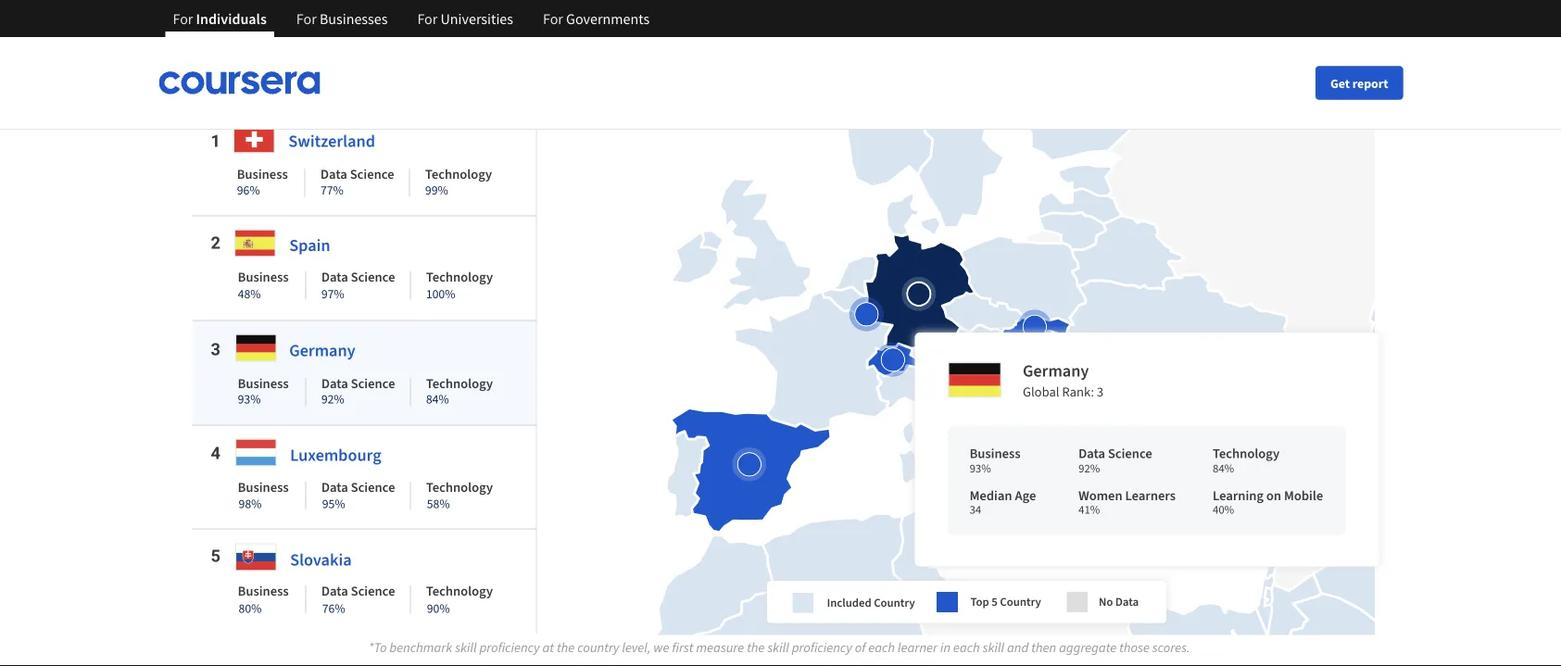 Task type: locate. For each thing, give the bounding box(es) containing it.
for left universities
[[417, 9, 438, 28]]

get report
[[1331, 75, 1389, 91]]

4 for from the left
[[543, 9, 563, 28]]

1 for from the left
[[173, 9, 193, 28]]

for
[[173, 9, 193, 28], [296, 9, 317, 28], [417, 9, 438, 28], [543, 9, 563, 28]]

2 for from the left
[[296, 9, 317, 28]]

for left individuals
[[173, 9, 193, 28]]

3 for from the left
[[417, 9, 438, 28]]

get
[[1331, 75, 1350, 91]]

for left the businesses
[[296, 9, 317, 28]]

for for individuals
[[173, 9, 193, 28]]

for left governments
[[543, 9, 563, 28]]

businesses
[[320, 9, 388, 28]]

for for governments
[[543, 9, 563, 28]]

for for businesses
[[296, 9, 317, 28]]

for businesses
[[296, 9, 388, 28]]

for individuals
[[173, 9, 267, 28]]



Task type: describe. For each thing, give the bounding box(es) containing it.
for governments
[[543, 9, 650, 28]]

universities
[[441, 9, 513, 28]]

get report button
[[1316, 66, 1403, 100]]

for for universities
[[417, 9, 438, 28]]

banner navigation
[[158, 0, 665, 37]]

governments
[[566, 9, 650, 28]]

coursera logo image
[[158, 71, 321, 95]]

for universities
[[417, 9, 513, 28]]

individuals
[[196, 9, 267, 28]]

report
[[1353, 75, 1389, 91]]



Task type: vqa. For each thing, say whether or not it's contained in the screenshot.
A to the bottom
no



